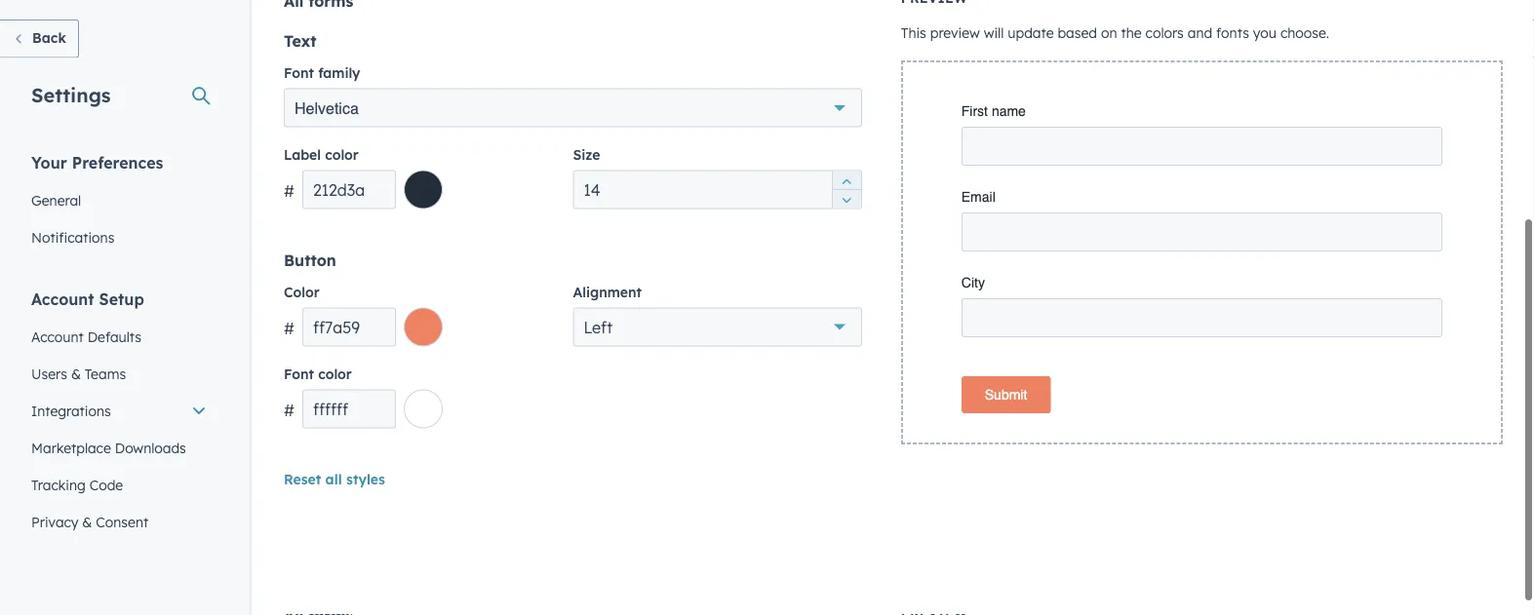 Task type: vqa. For each thing, say whether or not it's contained in the screenshot.
Contacts
no



Task type: locate. For each thing, give the bounding box(es) containing it.
1 vertical spatial color
[[318, 365, 352, 382]]

helvetica button
[[284, 88, 862, 127]]

fonts
[[1217, 24, 1249, 41]]

helvetica
[[295, 99, 359, 117]]

0 vertical spatial &
[[71, 365, 81, 382]]

2 vertical spatial #
[[284, 400, 295, 420]]

font down text
[[284, 64, 314, 81]]

preview
[[930, 24, 980, 41]]

&
[[71, 365, 81, 382], [82, 514, 92, 531]]

users
[[31, 365, 67, 382]]

privacy & consent link
[[20, 504, 219, 541]]

font color
[[284, 365, 352, 382]]

font
[[284, 64, 314, 81], [284, 365, 314, 382]]

font up "font color" text field
[[284, 365, 314, 382]]

1 # from the top
[[284, 181, 295, 200]]

and
[[1188, 24, 1213, 41]]

1 font from the top
[[284, 64, 314, 81]]

preferences
[[72, 153, 163, 172]]

the
[[1121, 24, 1142, 41]]

font for font family
[[284, 64, 314, 81]]

left button
[[573, 308, 862, 347]]

1 vertical spatial &
[[82, 514, 92, 531]]

your preferences
[[31, 153, 163, 172]]

color for font color
[[318, 365, 352, 382]]

2 account from the top
[[31, 328, 84, 345]]

& right privacy at bottom
[[82, 514, 92, 531]]

general
[[31, 192, 81, 209]]

# down label
[[284, 181, 295, 200]]

tracking
[[31, 477, 86, 494]]

1 horizontal spatial &
[[82, 514, 92, 531]]

account
[[31, 289, 94, 309], [31, 328, 84, 345]]

integrations
[[31, 402, 111, 419]]

label color
[[284, 146, 359, 163]]

& for privacy
[[82, 514, 92, 531]]

& right 'users'
[[71, 365, 81, 382]]

account for account setup
[[31, 289, 94, 309]]

reset
[[284, 471, 321, 488]]

this preview will update based on the colors and fonts you choose.
[[901, 24, 1330, 41]]

setup
[[99, 289, 144, 309]]

group
[[832, 170, 861, 209]]

color up the label color text field
[[325, 146, 359, 163]]

back link
[[0, 20, 79, 58]]

tracking code link
[[20, 467, 219, 504]]

notifications link
[[20, 219, 219, 256]]

colors
[[1146, 24, 1184, 41]]

account setup
[[31, 289, 144, 309]]

0 vertical spatial #
[[284, 181, 295, 200]]

alignment
[[573, 283, 642, 300]]

1 vertical spatial font
[[284, 365, 314, 382]]

Color text field
[[302, 308, 396, 347]]

0 horizontal spatial &
[[71, 365, 81, 382]]

privacy
[[31, 514, 78, 531]]

1 vertical spatial account
[[31, 328, 84, 345]]

# down color at top
[[284, 319, 295, 338]]

account up account defaults
[[31, 289, 94, 309]]

color
[[325, 146, 359, 163], [318, 365, 352, 382]]

0 vertical spatial account
[[31, 289, 94, 309]]

marketplace downloads
[[31, 439, 186, 457]]

Email text field
[[962, 213, 1443, 252]]

Size text field
[[573, 170, 862, 209]]

users & teams link
[[20, 356, 219, 393]]

0 vertical spatial color
[[325, 146, 359, 163]]

color up "font color" text field
[[318, 365, 352, 382]]

account up 'users'
[[31, 328, 84, 345]]

1 account from the top
[[31, 289, 94, 309]]

account for account defaults
[[31, 328, 84, 345]]

2 font from the top
[[284, 365, 314, 382]]

first name
[[962, 103, 1026, 119]]

update
[[1008, 24, 1054, 41]]

marketplace downloads link
[[20, 430, 219, 467]]

this
[[901, 24, 927, 41]]

#
[[284, 181, 295, 200], [284, 319, 295, 338], [284, 400, 295, 420]]

# down font color
[[284, 400, 295, 420]]

0 vertical spatial font
[[284, 64, 314, 81]]

account defaults link
[[20, 319, 219, 356]]

3 # from the top
[[284, 400, 295, 420]]

based
[[1058, 24, 1098, 41]]

submit button
[[962, 377, 1051, 414]]

teams
[[85, 365, 126, 382]]

first
[[962, 103, 988, 119]]

1 vertical spatial #
[[284, 319, 295, 338]]

Label color text field
[[302, 170, 396, 209]]



Task type: describe. For each thing, give the bounding box(es) containing it.
color
[[284, 283, 320, 300]]

downloads
[[115, 439, 186, 457]]

city
[[962, 275, 985, 291]]

settings
[[31, 82, 111, 107]]

size
[[573, 146, 600, 163]]

choose.
[[1281, 24, 1330, 41]]

text
[[284, 31, 317, 50]]

Font color text field
[[302, 390, 396, 429]]

account setup element
[[20, 288, 219, 578]]

reset all styles button
[[284, 471, 385, 488]]

color for label color
[[325, 146, 359, 163]]

on
[[1101, 24, 1118, 41]]

family
[[318, 64, 360, 81]]

general link
[[20, 182, 219, 219]]

integrations button
[[20, 393, 219, 430]]

label
[[284, 146, 321, 163]]

button
[[284, 250, 336, 270]]

font family
[[284, 64, 360, 81]]

consent
[[96, 514, 148, 531]]

back
[[32, 29, 66, 46]]

# for label
[[284, 181, 295, 200]]

name
[[992, 103, 1026, 119]]

City text field
[[962, 299, 1443, 338]]

left
[[584, 318, 613, 337]]

# for font
[[284, 400, 295, 420]]

reset all styles
[[284, 471, 385, 488]]

email
[[962, 189, 996, 205]]

all
[[325, 471, 342, 488]]

your preferences element
[[20, 152, 219, 256]]

& for users
[[71, 365, 81, 382]]

users & teams
[[31, 365, 126, 382]]

code
[[89, 477, 123, 494]]

will
[[984, 24, 1004, 41]]

you
[[1253, 24, 1277, 41]]

privacy & consent
[[31, 514, 148, 531]]

styles
[[346, 471, 385, 488]]

tracking code
[[31, 477, 123, 494]]

First name text field
[[962, 127, 1443, 166]]

marketplace
[[31, 439, 111, 457]]

your
[[31, 153, 67, 172]]

submit
[[985, 387, 1028, 403]]

font for font color
[[284, 365, 314, 382]]

account defaults
[[31, 328, 141, 345]]

defaults
[[87, 328, 141, 345]]

notifications
[[31, 229, 115, 246]]

2 # from the top
[[284, 319, 295, 338]]



